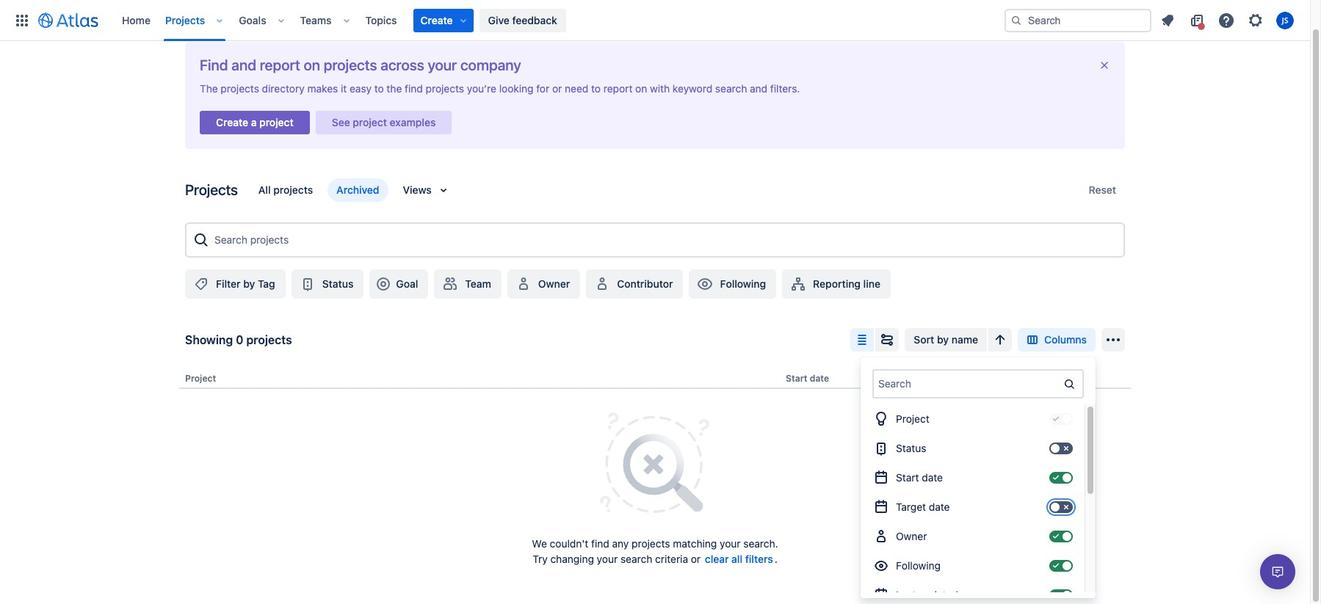 Task type: vqa. For each thing, say whether or not it's contained in the screenshot.
'Tooltip'
no



Task type: describe. For each thing, give the bounding box(es) containing it.
0 vertical spatial search field
[[1005, 8, 1152, 32]]

filters.
[[771, 82, 800, 95]]

create for create a project
[[216, 116, 248, 129]]

for
[[537, 82, 550, 95]]

goal
[[396, 278, 418, 290]]

name
[[952, 334, 979, 346]]

notifications image
[[1159, 11, 1177, 29]]

projects inside top 'element'
[[165, 14, 205, 26]]

makes
[[307, 82, 338, 95]]

account image
[[1277, 11, 1295, 29]]

showing 0 projects
[[185, 334, 292, 347]]

1 vertical spatial owner
[[892, 373, 921, 384]]

projects right 0
[[246, 334, 292, 347]]

0
[[236, 334, 244, 347]]

2 to from the left
[[591, 82, 601, 95]]

banner containing home
[[0, 0, 1311, 41]]

close banner image
[[1099, 60, 1111, 71]]

matching
[[673, 538, 717, 550]]

2 vertical spatial your
[[597, 553, 618, 566]]

goal button
[[370, 270, 429, 299]]

the
[[387, 82, 402, 95]]

0 horizontal spatial on
[[304, 57, 320, 73]]

see
[[332, 116, 350, 129]]

projects inside we couldn't find any projects matching your search. try changing your search criteria or clear all filters .
[[632, 538, 670, 550]]

a
[[251, 116, 257, 129]]

teams
[[300, 14, 332, 26]]

1 horizontal spatial status
[[896, 442, 927, 455]]

search image
[[1011, 14, 1023, 26]]

status image
[[299, 275, 316, 293]]

reporting line
[[813, 278, 881, 290]]

0 horizontal spatial updated
[[919, 589, 959, 602]]

1 vertical spatial project
[[896, 413, 930, 425]]

all
[[259, 184, 271, 196]]

display as timeline image
[[879, 331, 897, 349]]

clear
[[705, 553, 729, 566]]

create button
[[413, 8, 474, 32]]

give feedback
[[488, 14, 558, 26]]

team button
[[434, 270, 502, 299]]

sort by name button
[[905, 328, 987, 352]]

the
[[200, 82, 218, 95]]

by for sort
[[938, 334, 949, 346]]

find
[[200, 57, 228, 73]]

easy
[[350, 82, 372, 95]]

clear all filters button
[[704, 552, 775, 570]]

0 horizontal spatial project
[[185, 373, 216, 384]]

status inside button
[[322, 278, 354, 290]]

tag
[[258, 278, 275, 290]]

1 vertical spatial date
[[922, 472, 943, 484]]

all
[[732, 553, 743, 566]]

1 vertical spatial start
[[896, 472, 920, 484]]

create a project button
[[200, 107, 310, 139]]

all projects
[[259, 184, 313, 196]]

columns button
[[1018, 328, 1096, 352]]

2 vertical spatial following
[[896, 560, 941, 572]]

following image
[[697, 275, 715, 293]]

topics
[[366, 14, 397, 26]]

reverse sort order image
[[992, 331, 1010, 349]]

you're
[[467, 82, 497, 95]]

company
[[461, 57, 521, 73]]

1 to from the left
[[374, 82, 384, 95]]

reporting line button
[[783, 270, 891, 299]]

teams link
[[296, 8, 336, 32]]

topics link
[[361, 8, 402, 32]]

your for search.
[[720, 538, 741, 550]]

1 horizontal spatial search
[[716, 82, 747, 95]]

sort by name
[[914, 334, 979, 346]]

0 horizontal spatial and
[[232, 57, 256, 73]]

filter by tag
[[216, 278, 275, 290]]

1 vertical spatial following
[[936, 373, 977, 384]]

couldn't
[[550, 538, 589, 550]]

1 vertical spatial start date
[[896, 472, 943, 484]]

following inside button
[[720, 278, 766, 290]]

search inside we couldn't find any projects matching your search. try changing your search criteria or clear all filters .
[[621, 553, 653, 566]]

project inside button
[[259, 116, 294, 129]]

target
[[896, 501, 926, 514]]

projects up it
[[324, 57, 377, 73]]

2 vertical spatial date
[[929, 501, 950, 514]]

contributor button
[[587, 270, 684, 299]]

goals link
[[235, 8, 271, 32]]

0 vertical spatial last
[[1039, 373, 1058, 384]]

filter
[[216, 278, 241, 290]]

create a project
[[216, 116, 294, 129]]

or for criteria
[[691, 553, 701, 566]]

keyword
[[673, 82, 713, 95]]

settings image
[[1248, 11, 1265, 29]]

with
[[650, 82, 670, 95]]

find and report on projects across your company
[[200, 57, 521, 73]]

changing
[[551, 553, 594, 566]]

1 vertical spatial last updated
[[896, 589, 959, 602]]



Task type: locate. For each thing, give the bounding box(es) containing it.
give feedback button
[[479, 8, 566, 32]]

0 horizontal spatial last
[[896, 589, 917, 602]]

0 vertical spatial find
[[405, 82, 423, 95]]

by
[[243, 278, 255, 290], [938, 334, 949, 346]]

1 vertical spatial updated
[[919, 589, 959, 602]]

0 vertical spatial following
[[720, 278, 766, 290]]

status
[[322, 278, 354, 290], [896, 442, 927, 455]]

create right the topics
[[421, 14, 453, 26]]

find inside we couldn't find any projects matching your search. try changing your search criteria or clear all filters .
[[591, 538, 610, 550]]

following button
[[690, 270, 777, 299]]

start date
[[786, 373, 830, 384], [896, 472, 943, 484]]

search
[[716, 82, 747, 95], [621, 553, 653, 566]]

filter by tag button
[[185, 270, 286, 299]]

banner
[[0, 0, 1311, 41]]

search projects image
[[192, 231, 210, 249]]

1 project from the left
[[259, 116, 294, 129]]

showing
[[185, 334, 233, 347]]

create inside dropdown button
[[421, 14, 453, 26]]

your up all
[[720, 538, 741, 550]]

status up target
[[896, 442, 927, 455]]

0 horizontal spatial by
[[243, 278, 255, 290]]

1 vertical spatial and
[[750, 82, 768, 95]]

projects inside button
[[274, 184, 313, 196]]

.
[[775, 553, 778, 566]]

0 vertical spatial updated
[[1060, 373, 1096, 384]]

your down "any"
[[597, 553, 618, 566]]

on
[[304, 57, 320, 73], [636, 82, 648, 95]]

switch to... image
[[13, 11, 31, 29]]

give
[[488, 14, 510, 26]]

home link
[[118, 8, 155, 32]]

we
[[532, 538, 547, 550]]

reset
[[1089, 184, 1117, 196]]

and left filters.
[[750, 82, 768, 95]]

0 vertical spatial by
[[243, 278, 255, 290]]

1 horizontal spatial by
[[938, 334, 949, 346]]

search field up close banner icon
[[1005, 8, 1152, 32]]

status button
[[291, 270, 364, 299]]

goals
[[239, 14, 266, 26]]

1 horizontal spatial project
[[896, 413, 930, 425]]

to
[[374, 82, 384, 95], [591, 82, 601, 95]]

0 vertical spatial or
[[553, 82, 562, 95]]

owner
[[538, 278, 570, 290], [892, 373, 921, 384], [896, 530, 928, 543]]

0 horizontal spatial to
[[374, 82, 384, 95]]

status right status icon
[[322, 278, 354, 290]]

report right need
[[604, 82, 633, 95]]

report
[[260, 57, 300, 73], [604, 82, 633, 95]]

views
[[403, 184, 432, 196]]

0 vertical spatial start date
[[786, 373, 830, 384]]

or for for
[[553, 82, 562, 95]]

0 vertical spatial on
[[304, 57, 320, 73]]

0 vertical spatial date
[[810, 373, 830, 384]]

0 vertical spatial and
[[232, 57, 256, 73]]

by right sort in the right of the page
[[938, 334, 949, 346]]

1 vertical spatial by
[[938, 334, 949, 346]]

0 horizontal spatial last updated
[[896, 589, 959, 602]]

1 vertical spatial projects
[[185, 181, 238, 198]]

date
[[810, 373, 830, 384], [922, 472, 943, 484], [929, 501, 950, 514]]

Search field
[[1005, 8, 1152, 32], [874, 371, 1061, 397]]

to left the on the top left of page
[[374, 82, 384, 95]]

to right need
[[591, 82, 601, 95]]

1 horizontal spatial and
[[750, 82, 768, 95]]

project right see
[[353, 116, 387, 129]]

examples
[[390, 116, 436, 129]]

owner button
[[508, 270, 581, 299]]

0 vertical spatial search
[[716, 82, 747, 95]]

0 vertical spatial report
[[260, 57, 300, 73]]

report up directory
[[260, 57, 300, 73]]

home
[[122, 14, 151, 26]]

updated
[[1060, 373, 1096, 384], [919, 589, 959, 602]]

1 horizontal spatial project
[[353, 116, 387, 129]]

need
[[565, 82, 589, 95]]

find left "any"
[[591, 538, 610, 550]]

1 vertical spatial on
[[636, 82, 648, 95]]

0 horizontal spatial find
[[405, 82, 423, 95]]

0 horizontal spatial status
[[322, 278, 354, 290]]

1 horizontal spatial create
[[421, 14, 453, 26]]

and
[[232, 57, 256, 73], [750, 82, 768, 95]]

project
[[185, 373, 216, 384], [896, 413, 930, 425]]

or
[[553, 82, 562, 95], [691, 553, 701, 566]]

tag image
[[192, 275, 210, 293]]

2 vertical spatial owner
[[896, 530, 928, 543]]

reporting
[[813, 278, 861, 290]]

try
[[533, 553, 548, 566]]

criteria
[[655, 553, 688, 566]]

0 horizontal spatial search
[[621, 553, 653, 566]]

we couldn't find any projects matching your search. try changing your search criteria or clear all filters .
[[532, 538, 779, 566]]

project right a
[[259, 116, 294, 129]]

or right for
[[553, 82, 562, 95]]

help image
[[1218, 11, 1236, 29]]

1 horizontal spatial start date
[[896, 472, 943, 484]]

search field down name
[[874, 371, 1061, 397]]

by inside dropdown button
[[938, 334, 949, 346]]

1 horizontal spatial start
[[896, 472, 920, 484]]

line
[[864, 278, 881, 290]]

1 horizontal spatial to
[[591, 82, 601, 95]]

Search projects field
[[210, 227, 1118, 253]]

filters
[[746, 553, 773, 566]]

reset button
[[1080, 179, 1126, 202]]

0 vertical spatial status
[[322, 278, 354, 290]]

0 horizontal spatial or
[[553, 82, 562, 95]]

on up makes
[[304, 57, 320, 73]]

1 horizontal spatial report
[[604, 82, 633, 95]]

1 vertical spatial your
[[720, 538, 741, 550]]

see project examples button
[[316, 107, 452, 139]]

1 vertical spatial or
[[691, 553, 701, 566]]

following
[[720, 278, 766, 290], [936, 373, 977, 384], [896, 560, 941, 572]]

projects link
[[161, 8, 210, 32]]

projects right 'home' on the left
[[165, 14, 205, 26]]

1 vertical spatial status
[[896, 442, 927, 455]]

0 horizontal spatial start
[[786, 373, 808, 384]]

archived button
[[328, 179, 388, 202]]

and right find at the top
[[232, 57, 256, 73]]

1 vertical spatial find
[[591, 538, 610, 550]]

following right following icon
[[720, 278, 766, 290]]

sort
[[914, 334, 935, 346]]

top element
[[9, 0, 1005, 41]]

more options image
[[1105, 331, 1123, 349]]

1 vertical spatial report
[[604, 82, 633, 95]]

all projects button
[[250, 179, 322, 202]]

the projects directory makes it easy to the find projects you're looking for or need to report on with keyword search and filters.
[[200, 82, 800, 95]]

display as list image
[[854, 331, 872, 349]]

directory
[[262, 82, 305, 95]]

projects left you're
[[426, 82, 464, 95]]

create for create
[[421, 14, 453, 26]]

0 vertical spatial start
[[786, 373, 808, 384]]

1 vertical spatial create
[[216, 116, 248, 129]]

1 horizontal spatial find
[[591, 538, 610, 550]]

0 horizontal spatial project
[[259, 116, 294, 129]]

it
[[341, 82, 347, 95]]

search right "keyword" on the top right of the page
[[716, 82, 747, 95]]

by for filter
[[243, 278, 255, 290]]

1 horizontal spatial or
[[691, 553, 701, 566]]

your
[[428, 57, 457, 73], [720, 538, 741, 550], [597, 553, 618, 566]]

projects up the criteria
[[632, 538, 670, 550]]

or inside we couldn't find any projects matching your search. try changing your search criteria or clear all filters .
[[691, 553, 701, 566]]

projects
[[324, 57, 377, 73], [221, 82, 259, 95], [426, 82, 464, 95], [274, 184, 313, 196], [246, 334, 292, 347], [632, 538, 670, 550]]

your right across
[[428, 57, 457, 73]]

your for company
[[428, 57, 457, 73]]

projects
[[165, 14, 205, 26], [185, 181, 238, 198]]

last updated
[[1039, 373, 1096, 384], [896, 589, 959, 602]]

projects right all
[[274, 184, 313, 196]]

target date
[[896, 501, 950, 514]]

contributor
[[617, 278, 673, 290]]

1 horizontal spatial last
[[1039, 373, 1058, 384]]

0 vertical spatial last updated
[[1039, 373, 1096, 384]]

by inside button
[[243, 278, 255, 290]]

0 vertical spatial project
[[185, 373, 216, 384]]

last
[[1039, 373, 1058, 384], [896, 589, 917, 602]]

2 project from the left
[[353, 116, 387, 129]]

feedback
[[512, 14, 558, 26]]

following down target date
[[896, 560, 941, 572]]

views button
[[394, 179, 461, 202]]

0 vertical spatial projects
[[165, 14, 205, 26]]

across
[[381, 57, 424, 73]]

create inside button
[[216, 116, 248, 129]]

projects up the 'search projects' "icon" at left
[[185, 181, 238, 198]]

1 horizontal spatial last updated
[[1039, 373, 1096, 384]]

on left the with
[[636, 82, 648, 95]]

0 horizontal spatial create
[[216, 116, 248, 129]]

team
[[465, 278, 491, 290]]

columns
[[1045, 334, 1087, 346]]

1 horizontal spatial on
[[636, 82, 648, 95]]

0 horizontal spatial report
[[260, 57, 300, 73]]

1 vertical spatial search
[[621, 553, 653, 566]]

search down "any"
[[621, 553, 653, 566]]

0 vertical spatial create
[[421, 14, 453, 26]]

0 horizontal spatial start date
[[786, 373, 830, 384]]

create
[[421, 14, 453, 26], [216, 116, 248, 129]]

1 vertical spatial last
[[896, 589, 917, 602]]

0 vertical spatial owner
[[538, 278, 570, 290]]

project inside button
[[353, 116, 387, 129]]

archived
[[337, 184, 380, 196]]

open intercom messenger image
[[1270, 564, 1287, 581]]

1 vertical spatial search field
[[874, 371, 1061, 397]]

any
[[612, 538, 629, 550]]

create left a
[[216, 116, 248, 129]]

projects right the
[[221, 82, 259, 95]]

see project examples
[[332, 116, 436, 129]]

by left tag
[[243, 278, 255, 290]]

1 horizontal spatial updated
[[1060, 373, 1096, 384]]

2 horizontal spatial your
[[720, 538, 741, 550]]

0 vertical spatial your
[[428, 57, 457, 73]]

search.
[[744, 538, 779, 550]]

following down name
[[936, 373, 977, 384]]

looking
[[499, 82, 534, 95]]

or down the matching
[[691, 553, 701, 566]]

owner inside button
[[538, 278, 570, 290]]

0 horizontal spatial your
[[428, 57, 457, 73]]

find right the on the top left of page
[[405, 82, 423, 95]]

1 horizontal spatial your
[[597, 553, 618, 566]]



